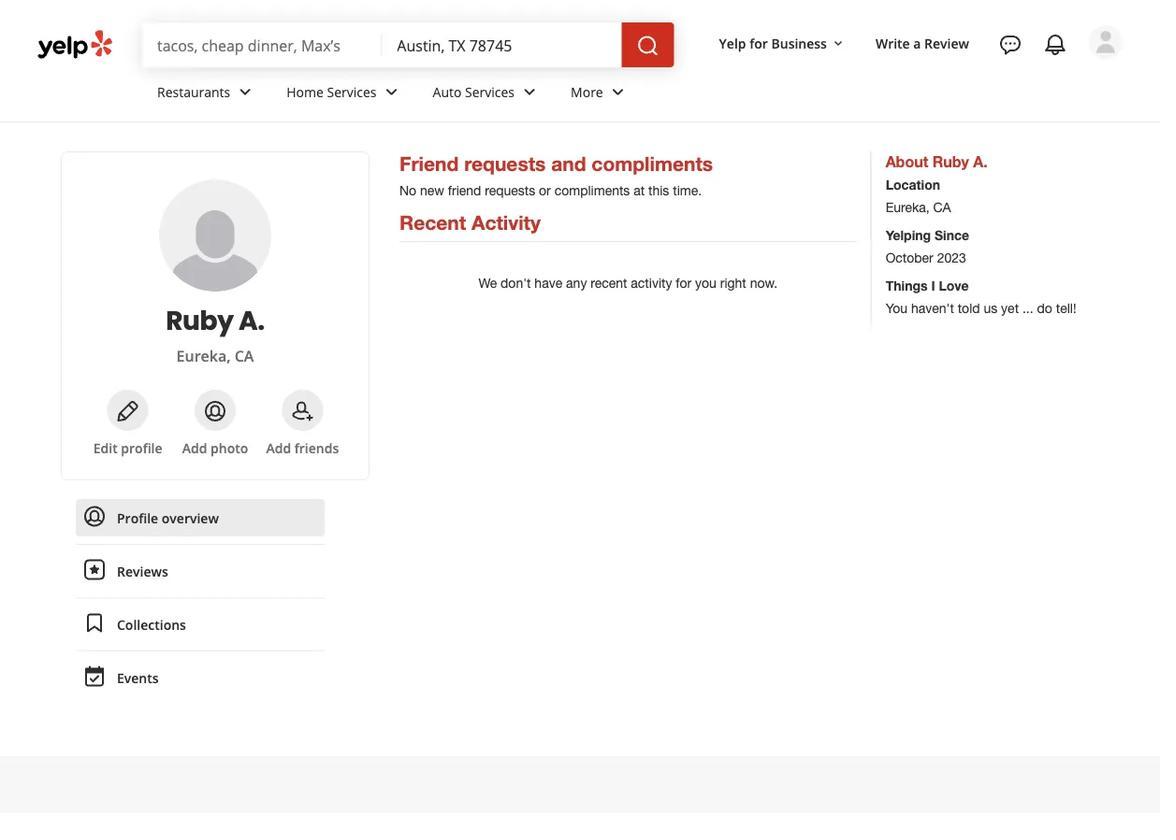 Task type: vqa. For each thing, say whether or not it's contained in the screenshot.
profile overview menu item
yes



Task type: describe. For each thing, give the bounding box(es) containing it.
messages image
[[999, 34, 1022, 56]]

24 collections v2 image
[[83, 612, 106, 635]]

profile overview
[[117, 509, 219, 527]]

for inside the yelp for business button
[[750, 34, 768, 52]]

activity
[[472, 211, 541, 234]]

profile
[[121, 439, 162, 457]]

24 review v2 image
[[83, 559, 106, 582]]

auto
[[433, 83, 462, 101]]

or
[[539, 183, 551, 198]]

16 chevron down v2 image
[[831, 36, 846, 51]]

location
[[886, 177, 940, 193]]

edit profile
[[93, 439, 162, 457]]

at
[[634, 183, 645, 198]]

ruby inside ruby a. eureka, ca
[[166, 302, 233, 339]]

location eureka, ca
[[886, 177, 951, 215]]

and
[[551, 152, 586, 175]]

write
[[876, 34, 910, 52]]

no
[[399, 183, 416, 198]]

1 vertical spatial requests
[[485, 183, 535, 198]]

more link
[[556, 67, 644, 122]]

recent
[[591, 275, 627, 291]]

services for auto services
[[465, 83, 515, 101]]

a
[[913, 34, 921, 52]]

recent
[[399, 211, 466, 234]]

more
[[571, 83, 603, 101]]

24 chevron down v2 image for auto services
[[518, 81, 541, 103]]

menu containing profile overview
[[76, 500, 325, 697]]

i
[[931, 278, 935, 294]]

add friends
[[266, 439, 339, 457]]

2023
[[937, 250, 966, 266]]

home services link
[[272, 67, 418, 122]]

now.
[[750, 275, 778, 291]]

none field find
[[157, 35, 367, 55]]

eureka, inside location eureka, ca
[[886, 200, 930, 215]]

about ruby a.
[[886, 152, 988, 170]]

things i love you haven't told us yet ... do tell!
[[886, 278, 1076, 316]]

Find text field
[[157, 35, 367, 55]]

about
[[886, 152, 928, 170]]

auto services
[[433, 83, 515, 101]]

friend requests and compliments no new friend requests or compliments at this time.
[[399, 152, 713, 198]]

24 profile v2 image
[[83, 506, 106, 528]]

auto services link
[[418, 67, 556, 122]]

yelp for business button
[[712, 26, 853, 60]]

this
[[648, 183, 669, 198]]

write a review
[[876, 34, 969, 52]]

edit profile image
[[117, 400, 139, 423]]

24 chevron down v2 image for restaurants
[[234, 81, 257, 103]]

write a review link
[[868, 26, 977, 60]]

haven't
[[911, 301, 954, 316]]

...
[[1022, 301, 1033, 316]]

overview
[[162, 509, 219, 527]]

yelping since october 2023
[[886, 228, 969, 266]]

Near text field
[[397, 35, 607, 55]]

ca inside location eureka, ca
[[933, 200, 951, 215]]

yet
[[1001, 301, 1019, 316]]

new
[[420, 183, 444, 198]]

reviews menu item
[[76, 553, 325, 599]]

ruby a. eureka, ca
[[166, 302, 265, 366]]

home services
[[286, 83, 377, 101]]

friend
[[399, 152, 459, 175]]

since
[[935, 228, 969, 243]]

recent activity
[[399, 211, 541, 234]]

photo
[[211, 439, 248, 457]]



Task type: locate. For each thing, give the bounding box(es) containing it.
yelping
[[886, 228, 931, 243]]

0 vertical spatial compliments
[[592, 152, 713, 175]]

24 chevron down v2 image inside more link
[[607, 81, 629, 103]]

eureka,
[[886, 200, 930, 215], [176, 346, 231, 366]]

do
[[1037, 301, 1052, 316]]

1 vertical spatial ca
[[235, 346, 254, 366]]

24 chevron down v2 image for home services
[[380, 81, 403, 103]]

us
[[984, 301, 998, 316]]

requests
[[464, 152, 546, 175], [485, 183, 535, 198]]

reviews
[[117, 563, 168, 581]]

ruby
[[933, 152, 969, 170], [166, 302, 233, 339]]

add left photo
[[182, 439, 207, 457]]

1 add from the left
[[182, 439, 207, 457]]

2 add from the left
[[266, 439, 291, 457]]

1 vertical spatial a.
[[239, 302, 265, 339]]

events link
[[76, 660, 325, 697]]

4 24 chevron down v2 image from the left
[[607, 81, 629, 103]]

events
[[117, 669, 159, 687]]

add
[[182, 439, 207, 457], [266, 439, 291, 457]]

1 24 chevron down v2 image from the left
[[234, 81, 257, 103]]

0 horizontal spatial ca
[[235, 346, 254, 366]]

0 horizontal spatial eureka,
[[176, 346, 231, 366]]

menu
[[76, 500, 325, 697]]

business
[[771, 34, 827, 52]]

activity
[[631, 275, 672, 291]]

compliments down and
[[554, 183, 630, 198]]

add left friends
[[266, 439, 291, 457]]

for
[[750, 34, 768, 52], [676, 275, 691, 291]]

time.
[[673, 183, 702, 198]]

1 vertical spatial compliments
[[554, 183, 630, 198]]

notifications image
[[1044, 34, 1067, 56]]

friend
[[448, 183, 481, 198]]

1 horizontal spatial eureka,
[[886, 200, 930, 215]]

1 horizontal spatial none field
[[397, 35, 607, 55]]

collections menu item
[[76, 606, 325, 652]]

yelp
[[719, 34, 746, 52]]

services for home services
[[327, 83, 377, 101]]

1 vertical spatial ruby
[[166, 302, 233, 339]]

ruby a. image
[[1089, 25, 1123, 59]]

2 none field from the left
[[397, 35, 607, 55]]

ca up since
[[933, 200, 951, 215]]

business categories element
[[142, 67, 1123, 122]]

1 horizontal spatial a.
[[973, 152, 988, 170]]

2 24 chevron down v2 image from the left
[[380, 81, 403, 103]]

3 24 chevron down v2 image from the left
[[518, 81, 541, 103]]

you
[[695, 275, 716, 291]]

0 horizontal spatial for
[[676, 275, 691, 291]]

24 chevron down v2 image down find field
[[234, 81, 257, 103]]

24 event v2 image
[[83, 666, 106, 688]]

restaurants link
[[142, 67, 272, 122]]

24 chevron down v2 image inside restaurants link
[[234, 81, 257, 103]]

for left you
[[676, 275, 691, 291]]

things
[[886, 278, 928, 294]]

profile overview link
[[76, 500, 325, 537]]

we
[[479, 275, 497, 291]]

2 services from the left
[[465, 83, 515, 101]]

1 horizontal spatial for
[[750, 34, 768, 52]]

0 vertical spatial eureka,
[[886, 200, 930, 215]]

None search field
[[142, 22, 678, 67]]

profile
[[117, 509, 158, 527]]

0 horizontal spatial a.
[[239, 302, 265, 339]]

24 chevron down v2 image for more
[[607, 81, 629, 103]]

none field near
[[397, 35, 607, 55]]

have
[[535, 275, 562, 291]]

october
[[886, 250, 933, 266]]

24 chevron down v2 image down near field
[[518, 81, 541, 103]]

you
[[886, 301, 907, 316]]

0 horizontal spatial none field
[[157, 35, 367, 55]]

1 vertical spatial for
[[676, 275, 691, 291]]

services right auto on the left of the page
[[465, 83, 515, 101]]

0 vertical spatial a.
[[973, 152, 988, 170]]

1 horizontal spatial ca
[[933, 200, 951, 215]]

add friends image
[[291, 400, 314, 423]]

0 horizontal spatial services
[[327, 83, 377, 101]]

eureka, down location
[[886, 200, 930, 215]]

restaurants
[[157, 83, 230, 101]]

0 vertical spatial ca
[[933, 200, 951, 215]]

requests up or
[[464, 152, 546, 175]]

1 horizontal spatial add
[[266, 439, 291, 457]]

none field up the auto services link at left
[[397, 35, 607, 55]]

1 services from the left
[[327, 83, 377, 101]]

0 vertical spatial requests
[[464, 152, 546, 175]]

add for add photo
[[182, 439, 207, 457]]

ca inside ruby a. eureka, ca
[[235, 346, 254, 366]]

services right home
[[327, 83, 377, 101]]

told
[[958, 301, 980, 316]]

0 vertical spatial ruby
[[933, 152, 969, 170]]

reviews link
[[76, 553, 325, 590]]

None field
[[157, 35, 367, 55], [397, 35, 607, 55]]

requests up activity
[[485, 183, 535, 198]]

we don't have any recent activity for you right now.
[[479, 275, 778, 291]]

profile overview menu item
[[76, 500, 325, 545]]

for right "yelp"
[[750, 34, 768, 52]]

collections link
[[76, 606, 325, 644]]

1 horizontal spatial ruby
[[933, 152, 969, 170]]

love
[[939, 278, 969, 294]]

edit
[[93, 439, 118, 457]]

ruby up add photo
[[166, 302, 233, 339]]

1 none field from the left
[[157, 35, 367, 55]]

0 horizontal spatial add
[[182, 439, 207, 457]]

add photo image
[[204, 400, 226, 423]]

friends
[[294, 439, 339, 457]]

0 horizontal spatial ruby
[[166, 302, 233, 339]]

user actions element
[[704, 23, 1149, 138]]

ruby a. link
[[84, 302, 346, 339]]

don't
[[501, 275, 531, 291]]

24 chevron down v2 image inside the auto services link
[[518, 81, 541, 103]]

collections
[[117, 616, 186, 634]]

eureka, down ruby a. link at the left top of page
[[176, 346, 231, 366]]

a.
[[973, 152, 988, 170], [239, 302, 265, 339]]

home
[[286, 83, 324, 101]]

none field up home
[[157, 35, 367, 55]]

tell!
[[1056, 301, 1076, 316]]

ca down ruby a. link at the left top of page
[[235, 346, 254, 366]]

compliments
[[592, 152, 713, 175], [554, 183, 630, 198]]

eureka, inside ruby a. eureka, ca
[[176, 346, 231, 366]]

add for add friends
[[266, 439, 291, 457]]

1 horizontal spatial services
[[465, 83, 515, 101]]

review
[[924, 34, 969, 52]]

24 chevron down v2 image inside home services link
[[380, 81, 403, 103]]

24 chevron down v2 image left auto on the left of the page
[[380, 81, 403, 103]]

search image
[[637, 35, 659, 57]]

right
[[720, 275, 746, 291]]

0 vertical spatial for
[[750, 34, 768, 52]]

compliments up this
[[592, 152, 713, 175]]

services
[[327, 83, 377, 101], [465, 83, 515, 101]]

1 vertical spatial eureka,
[[176, 346, 231, 366]]

ruby right about
[[933, 152, 969, 170]]

a. inside ruby a. eureka, ca
[[239, 302, 265, 339]]

yelp for business
[[719, 34, 827, 52]]

ca
[[933, 200, 951, 215], [235, 346, 254, 366]]

add photo
[[182, 439, 248, 457]]

24 chevron down v2 image right more
[[607, 81, 629, 103]]

any
[[566, 275, 587, 291]]

24 chevron down v2 image
[[234, 81, 257, 103], [380, 81, 403, 103], [518, 81, 541, 103], [607, 81, 629, 103]]



